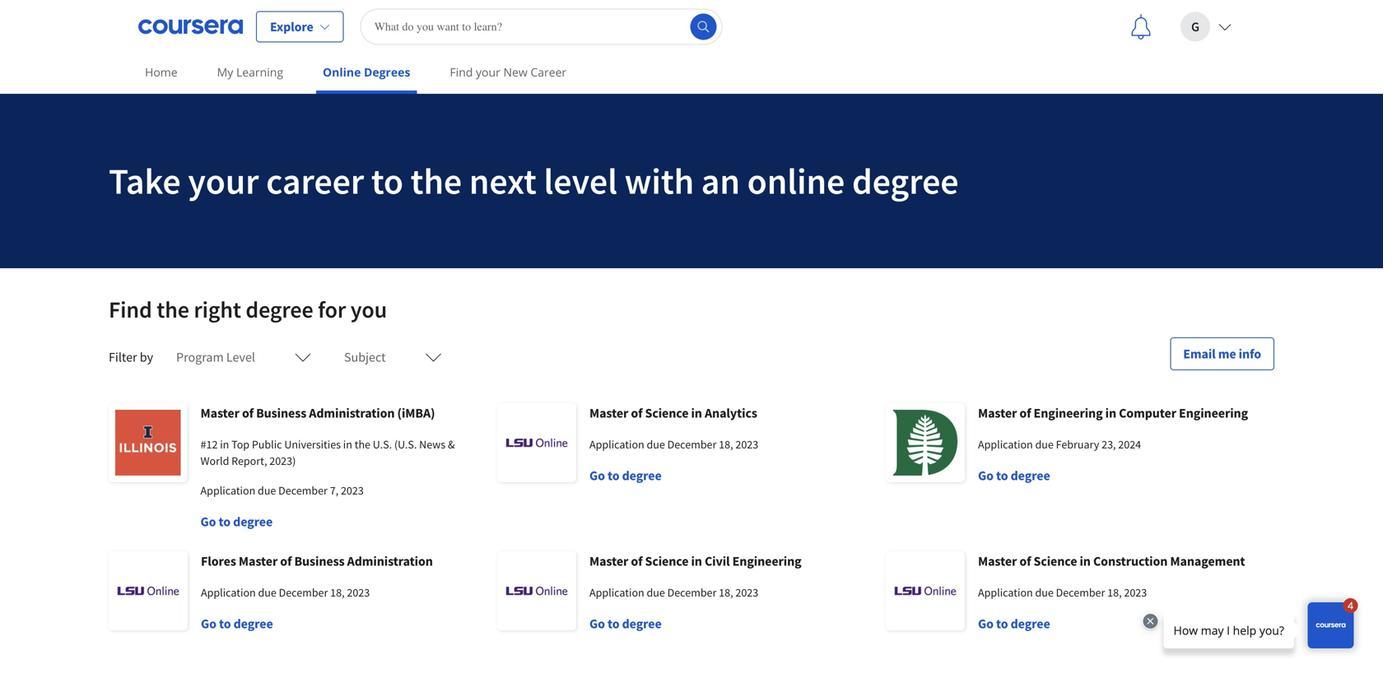 Task type: vqa. For each thing, say whether or not it's contained in the screenshot.
Civil
yes



Task type: locate. For each thing, give the bounding box(es) containing it.
universities
[[284, 437, 341, 452]]

application
[[589, 437, 644, 452], [978, 437, 1033, 452], [201, 483, 255, 498], [201, 585, 256, 600], [589, 585, 644, 600], [978, 585, 1033, 600]]

application due december 18, 2023
[[589, 437, 758, 452], [201, 585, 370, 600], [589, 585, 758, 600], [978, 585, 1147, 600]]

2023
[[736, 437, 758, 452], [341, 483, 364, 498], [347, 585, 370, 600], [736, 585, 758, 600], [1124, 585, 1147, 600]]

0 horizontal spatial find
[[109, 295, 152, 324]]

go to degree for master of engineering in computer engineering
[[978, 468, 1050, 484]]

0 horizontal spatial engineering
[[732, 553, 802, 570]]

application due february 23, 2024
[[978, 437, 1141, 452]]

find the right degree for you
[[109, 295, 387, 324]]

engineering right civil
[[732, 553, 802, 570]]

2023 down master of science in civil engineering at the bottom of the page
[[736, 585, 758, 600]]

due
[[647, 437, 665, 452], [1035, 437, 1054, 452], [258, 483, 276, 498], [258, 585, 276, 600], [647, 585, 665, 600], [1035, 585, 1054, 600]]

due for master of engineering in computer engineering
[[1035, 437, 1054, 452]]

application for flores master of business administration
[[201, 585, 256, 600]]

in
[[691, 405, 702, 422], [1105, 405, 1116, 422], [220, 437, 229, 452], [343, 437, 352, 452], [691, 553, 702, 570], [1080, 553, 1091, 570]]

louisiana state university image for master of science in construction management
[[886, 552, 965, 631]]

to for master of science in civil engineering
[[608, 616, 620, 632]]

0 horizontal spatial your
[[188, 158, 259, 204]]

1 horizontal spatial your
[[476, 64, 500, 80]]

in for master of engineering in computer engineering
[[1105, 405, 1116, 422]]

take
[[109, 158, 181, 204]]

louisiana state university image
[[497, 403, 576, 482], [109, 552, 188, 631], [497, 552, 576, 631], [886, 552, 965, 631]]

find left "new"
[[450, 64, 473, 80]]

louisiana state university image for flores master of business administration
[[109, 552, 188, 631]]

go to degree
[[589, 468, 662, 484], [978, 468, 1050, 484], [201, 514, 273, 530], [201, 616, 273, 632], [589, 616, 662, 632], [978, 616, 1050, 632]]

master for master of science in construction management
[[978, 553, 1017, 570]]

engineering
[[1034, 405, 1103, 422], [1179, 405, 1248, 422], [732, 553, 802, 570]]

business up public
[[256, 405, 306, 422]]

due down flores master of business administration
[[258, 585, 276, 600]]

go for master of science in construction management
[[978, 616, 994, 632]]

application due december 18, 2023 down the master of science in construction management
[[978, 585, 1147, 600]]

in left u.s.
[[343, 437, 352, 452]]

december for flores master of business administration
[[279, 585, 328, 600]]

1 vertical spatial the
[[157, 295, 189, 324]]

december down master of science in analytics
[[667, 437, 717, 452]]

(u.s.
[[394, 437, 417, 452]]

due for flores master of business administration
[[258, 585, 276, 600]]

master for master of engineering in computer engineering
[[978, 405, 1017, 422]]

2 horizontal spatial engineering
[[1179, 405, 1248, 422]]

18, down civil
[[719, 585, 733, 600]]

go to degree for master of science in analytics
[[589, 468, 662, 484]]

go for master of science in analytics
[[589, 468, 605, 484]]

subject
[[344, 349, 386, 366]]

0 vertical spatial find
[[450, 64, 473, 80]]

#12
[[201, 437, 218, 452]]

program
[[176, 349, 224, 366]]

find
[[450, 64, 473, 80], [109, 295, 152, 324]]

find your new career
[[450, 64, 567, 80]]

the
[[411, 158, 462, 204], [157, 295, 189, 324], [355, 437, 370, 452]]

construction
[[1093, 553, 1168, 570]]

What do you want to learn? text field
[[360, 9, 723, 45]]

of for master of business administration (imba)
[[242, 405, 254, 422]]

analytics
[[705, 405, 757, 422]]

2023 for master of science in construction management
[[1124, 585, 1147, 600]]

you
[[351, 295, 387, 324]]

administration
[[309, 405, 395, 422], [347, 553, 433, 570]]

program level
[[176, 349, 255, 366]]

due down master of science in analytics
[[647, 437, 665, 452]]

2023 for master of science in analytics
[[736, 437, 758, 452]]

0 horizontal spatial the
[[157, 295, 189, 324]]

0 vertical spatial the
[[411, 158, 462, 204]]

application due december 18, 2023 down master of science in civil engineering at the bottom of the page
[[589, 585, 758, 600]]

science left construction
[[1034, 553, 1077, 570]]

application for master of engineering in computer engineering
[[978, 437, 1033, 452]]

your
[[476, 64, 500, 80], [188, 158, 259, 204]]

2023 down flores master of business administration
[[347, 585, 370, 600]]

2 vertical spatial the
[[355, 437, 370, 452]]

go for master of engineering in computer engineering
[[978, 468, 994, 484]]

due for master of science in construction management
[[1035, 585, 1054, 600]]

december
[[667, 437, 717, 452], [278, 483, 328, 498], [279, 585, 328, 600], [667, 585, 717, 600], [1056, 585, 1105, 600]]

find up filter by
[[109, 295, 152, 324]]

my learning link
[[210, 54, 290, 91]]

1 horizontal spatial the
[[355, 437, 370, 452]]

your right take
[[188, 158, 259, 204]]

1 vertical spatial administration
[[347, 553, 433, 570]]

2023)
[[269, 454, 296, 468]]

18, for administration
[[330, 585, 345, 600]]

degrees
[[364, 64, 410, 80]]

application due december 18, 2023 down flores master of business administration
[[201, 585, 370, 600]]

1 vertical spatial your
[[188, 158, 259, 204]]

go
[[589, 468, 605, 484], [978, 468, 994, 484], [201, 514, 216, 530], [201, 616, 216, 632], [589, 616, 605, 632], [978, 616, 994, 632]]

go to degree for flores master of business administration
[[201, 616, 273, 632]]

18, down analytics
[[719, 437, 733, 452]]

business
[[256, 405, 306, 422], [294, 553, 345, 570]]

home link
[[138, 54, 184, 91]]

the left 'right'
[[157, 295, 189, 324]]

application for master of science in analytics
[[589, 437, 644, 452]]

science for construction
[[1034, 553, 1077, 570]]

level
[[226, 349, 255, 366]]

your left "new"
[[476, 64, 500, 80]]

u.s.
[[373, 437, 392, 452]]

2023 down construction
[[1124, 585, 1147, 600]]

7,
[[330, 483, 339, 498]]

application due december 18, 2023 down master of science in analytics
[[589, 437, 758, 452]]

2024
[[1118, 437, 1141, 452]]

1 horizontal spatial engineering
[[1034, 405, 1103, 422]]

g
[[1191, 19, 1200, 35]]

find inside 'link'
[[450, 64, 473, 80]]

in left civil
[[691, 553, 702, 570]]

world
[[201, 454, 229, 468]]

with
[[625, 158, 694, 204]]

engineering for master of science in civil engineering
[[732, 553, 802, 570]]

due down the master of science in construction management
[[1035, 585, 1054, 600]]

science left civil
[[645, 553, 689, 570]]

application due december 18, 2023 for civil
[[589, 585, 758, 600]]

email me info
[[1183, 346, 1261, 362]]

december down master of science in civil engineering at the bottom of the page
[[667, 585, 717, 600]]

business down 7,
[[294, 553, 345, 570]]

23,
[[1102, 437, 1116, 452]]

science for civil
[[645, 553, 689, 570]]

1 horizontal spatial find
[[450, 64, 473, 80]]

in left construction
[[1080, 553, 1091, 570]]

to
[[371, 158, 403, 204], [608, 468, 620, 484], [996, 468, 1008, 484], [219, 514, 231, 530], [219, 616, 231, 632], [608, 616, 620, 632], [996, 616, 1008, 632]]

in up 23,
[[1105, 405, 1116, 422]]

in left analytics
[[691, 405, 702, 422]]

the left the next
[[411, 158, 462, 204]]

1 vertical spatial find
[[109, 295, 152, 324]]

science left analytics
[[645, 405, 689, 422]]

of
[[242, 405, 254, 422], [631, 405, 643, 422], [1020, 405, 1031, 422], [280, 553, 292, 570], [631, 553, 643, 570], [1020, 553, 1031, 570]]

your for new
[[476, 64, 500, 80]]

2 horizontal spatial the
[[411, 158, 462, 204]]

online degrees link
[[316, 54, 417, 94]]

december for master of science in analytics
[[667, 437, 717, 452]]

degree
[[852, 158, 959, 204], [246, 295, 313, 324], [622, 468, 662, 484], [1011, 468, 1050, 484], [233, 514, 273, 530], [233, 616, 273, 632], [622, 616, 662, 632], [1011, 616, 1050, 632]]

the left u.s.
[[355, 437, 370, 452]]

engineering up application due february 23, 2024
[[1034, 405, 1103, 422]]

18, down flores master of business administration
[[330, 585, 345, 600]]

0 vertical spatial your
[[476, 64, 500, 80]]

engineering down 'email me info'
[[1179, 405, 1248, 422]]

public
[[252, 437, 282, 452]]

subject button
[[334, 338, 452, 377]]

me
[[1218, 346, 1236, 362]]

the inside #12 in top public universities in the u.s. (u.s. news & world report, 2023)
[[355, 437, 370, 452]]

of for master of science in construction management
[[1020, 553, 1031, 570]]

18,
[[719, 437, 733, 452], [330, 585, 345, 600], [719, 585, 733, 600], [1107, 585, 1122, 600]]

2023 right 7,
[[341, 483, 364, 498]]

find for find the right degree for you
[[109, 295, 152, 324]]

18, down the master of science in construction management
[[1107, 585, 1122, 600]]

application for master of science in construction management
[[978, 585, 1033, 600]]

december down the master of science in construction management
[[1056, 585, 1105, 600]]

2023 down analytics
[[736, 437, 758, 452]]

science
[[645, 405, 689, 422], [645, 553, 689, 570], [1034, 553, 1077, 570]]

due down master of science in civil engineering at the bottom of the page
[[647, 585, 665, 600]]

your inside 'link'
[[476, 64, 500, 80]]

master
[[201, 405, 239, 422], [589, 405, 628, 422], [978, 405, 1017, 422], [239, 553, 278, 570], [589, 553, 628, 570], [978, 553, 1017, 570]]

due left february
[[1035, 437, 1054, 452]]

None search field
[[360, 9, 723, 45]]

(imba)
[[397, 405, 435, 422]]

december down flores master of business administration
[[279, 585, 328, 600]]

application due december 18, 2023 for administration
[[201, 585, 370, 600]]

0 vertical spatial business
[[256, 405, 306, 422]]

your for career
[[188, 158, 259, 204]]

go for master of science in civil engineering
[[589, 616, 605, 632]]

master for master of science in civil engineering
[[589, 553, 628, 570]]

application due december 18, 2023 for analytics
[[589, 437, 758, 452]]



Task type: describe. For each thing, give the bounding box(es) containing it.
email me info button
[[1170, 338, 1275, 370]]

flores master of business administration
[[201, 553, 433, 570]]

my learning
[[217, 64, 283, 80]]

master of science in construction management
[[978, 553, 1245, 570]]

of for master of science in civil engineering
[[631, 553, 643, 570]]

report,
[[231, 454, 267, 468]]

next
[[469, 158, 537, 204]]

master of science in civil engineering
[[589, 553, 802, 570]]

filter
[[109, 349, 137, 366]]

find for find your new career
[[450, 64, 473, 80]]

go to degree for master of science in construction management
[[978, 616, 1050, 632]]

18, for construction
[[1107, 585, 1122, 600]]

coursera image
[[138, 14, 243, 40]]

level
[[544, 158, 617, 204]]

to for master of engineering in computer engineering
[[996, 468, 1008, 484]]

flores
[[201, 553, 236, 570]]

engineering for master of engineering in computer engineering
[[1179, 405, 1248, 422]]

computer
[[1119, 405, 1176, 422]]

university of illinois at urbana-champaign image
[[109, 403, 187, 482]]

master of science in analytics
[[589, 405, 757, 422]]

december for master of science in civil engineering
[[667, 585, 717, 600]]

due down 2023)
[[258, 483, 276, 498]]

due for master of science in civil engineering
[[647, 585, 665, 600]]

an
[[701, 158, 740, 204]]

2023 for flores master of business administration
[[347, 585, 370, 600]]

due for master of science in analytics
[[647, 437, 665, 452]]

in right #12
[[220, 437, 229, 452]]

master for master of science in analytics
[[589, 405, 628, 422]]

for
[[318, 295, 346, 324]]

february
[[1056, 437, 1099, 452]]

#12 in top public universities in the u.s. (u.s. news & world report, 2023)
[[201, 437, 455, 468]]

to for master of science in analytics
[[608, 468, 620, 484]]

management
[[1170, 553, 1245, 570]]

0 vertical spatial administration
[[309, 405, 395, 422]]

learning
[[236, 64, 283, 80]]

take your career to the next level with an online degree
[[109, 158, 959, 204]]

in for master of science in analytics
[[691, 405, 702, 422]]

1 vertical spatial business
[[294, 553, 345, 570]]

online degrees
[[323, 64, 410, 80]]

filter by
[[109, 349, 153, 366]]

of for master of engineering in computer engineering
[[1020, 405, 1031, 422]]

by
[[140, 349, 153, 366]]

top
[[231, 437, 250, 452]]

online
[[323, 64, 361, 80]]

my
[[217, 64, 233, 80]]

of for master of science in analytics
[[631, 405, 643, 422]]

g button
[[1167, 0, 1245, 53]]

explore button
[[256, 11, 344, 42]]

dartmouth college image
[[886, 403, 965, 482]]

master of business administration (imba)
[[201, 405, 435, 422]]

program level button
[[166, 338, 321, 377]]

louisiana state university image for master of science in civil engineering
[[497, 552, 576, 631]]

find your new career link
[[443, 54, 573, 91]]

december left 7,
[[278, 483, 328, 498]]

career
[[266, 158, 364, 204]]

new
[[503, 64, 528, 80]]

18, for analytics
[[719, 437, 733, 452]]

career
[[531, 64, 567, 80]]

go for flores master of business administration
[[201, 616, 216, 632]]

info
[[1239, 346, 1261, 362]]

to for master of science in construction management
[[996, 616, 1008, 632]]

master for master of business administration (imba)
[[201, 405, 239, 422]]

to for flores master of business administration
[[219, 616, 231, 632]]

&
[[448, 437, 455, 452]]

in for master of science in construction management
[[1080, 553, 1091, 570]]

explore
[[270, 19, 313, 35]]

home
[[145, 64, 178, 80]]

online
[[747, 158, 845, 204]]

application due december 18, 2023 for construction
[[978, 585, 1147, 600]]

news
[[419, 437, 446, 452]]

email
[[1183, 346, 1216, 362]]

civil
[[705, 553, 730, 570]]

go to degree for master of science in civil engineering
[[589, 616, 662, 632]]

2023 for master of science in civil engineering
[[736, 585, 758, 600]]

application due december 7, 2023
[[201, 483, 364, 498]]

right
[[194, 295, 241, 324]]

december for master of science in construction management
[[1056, 585, 1105, 600]]

louisiana state university image for master of science in analytics
[[497, 403, 576, 482]]

master of engineering in computer engineering
[[978, 405, 1248, 422]]

application for master of science in civil engineering
[[589, 585, 644, 600]]

in for master of science in civil engineering
[[691, 553, 702, 570]]

18, for civil
[[719, 585, 733, 600]]

science for analytics
[[645, 405, 689, 422]]



